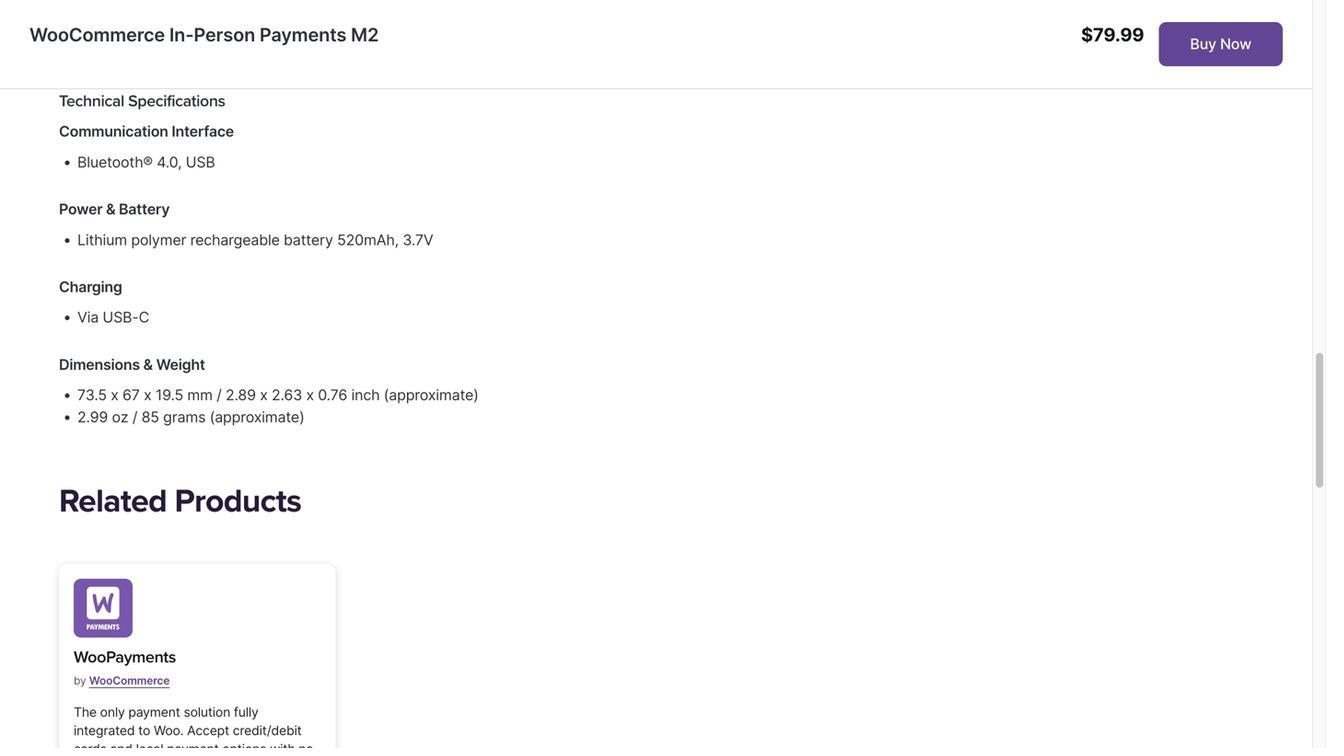 Task type: locate. For each thing, give the bounding box(es) containing it.
/
[[217, 386, 222, 404], [132, 409, 137, 426]]

technical specifications
[[59, 91, 225, 111]]

x right 2.89
[[260, 386, 268, 404]]

payments
[[260, 23, 346, 46]]

via usb-c
[[77, 309, 149, 327]]

woocommerce up technical
[[29, 23, 165, 46]]

woopayments by woocommerce
[[74, 648, 176, 688]]

1 vertical spatial /
[[132, 409, 137, 426]]

via
[[77, 309, 99, 327]]

dimensions & weight
[[59, 356, 205, 374]]

(approximate) right inch
[[384, 386, 479, 404]]

0 vertical spatial payment
[[128, 705, 180, 720]]

0 vertical spatial &
[[106, 200, 115, 218]]

interface
[[172, 123, 234, 141]]

buy
[[1190, 35, 1216, 53]]

0 horizontal spatial (approximate)
[[210, 409, 305, 426]]

& right power
[[106, 200, 115, 218]]

credit/debit
[[233, 723, 302, 739]]

& left weight
[[143, 356, 153, 374]]

(approximate) down 2.89
[[210, 409, 305, 426]]

3 x from the left
[[260, 386, 268, 404]]

1 horizontal spatial /
[[217, 386, 222, 404]]

0 horizontal spatial /
[[132, 409, 137, 426]]

lithium polymer rechargeable battery 520mah, 3.7v
[[77, 231, 433, 249]]

1 x from the left
[[111, 386, 118, 404]]

2.89
[[226, 386, 256, 404]]

19.5
[[155, 386, 183, 404]]

polymer
[[131, 231, 186, 249]]

woocommerce down woopayments link
[[89, 674, 170, 688]]

power & battery
[[59, 200, 170, 218]]

(approximate)
[[384, 386, 479, 404], [210, 409, 305, 426]]

battery
[[119, 200, 170, 218]]

fully
[[234, 705, 258, 720]]

ideas
[[219, 15, 256, 34]]

67
[[122, 386, 140, 404]]

& for dimensions
[[143, 356, 153, 374]]

payment up to
[[128, 705, 180, 720]]

73.5 x 67 x 19.5 mm / 2.89 x 2.63 x 0.76 inch (approximate) 2.99 oz / 85 grams (approximate)
[[77, 386, 479, 426]]

1 vertical spatial (approximate)
[[210, 409, 305, 426]]

.
[[300, 15, 304, 34]]

1 vertical spatial woocommerce
[[89, 674, 170, 688]]

x left 0.76
[[306, 386, 314, 404]]

x right 67
[[144, 386, 152, 404]]

payment
[[128, 705, 180, 720], [167, 742, 219, 749]]

with
[[270, 742, 295, 749]]

grams
[[163, 409, 206, 426]]

bluetooth® 4.0, usb
[[77, 153, 215, 171]]

solution
[[184, 705, 230, 720]]

&
[[106, 200, 115, 218], [143, 356, 153, 374]]

4 x from the left
[[306, 386, 314, 404]]

520mah,
[[337, 231, 399, 249]]

3.7v
[[403, 231, 433, 249]]

/ right mm
[[217, 386, 222, 404]]

share your idea on our ideas board .
[[59, 15, 304, 34]]

1 vertical spatial &
[[143, 356, 153, 374]]

85
[[141, 409, 159, 426]]

bluetooth®
[[77, 153, 153, 171]]

0 horizontal spatial &
[[106, 200, 115, 218]]

communication
[[59, 123, 168, 141]]

4.0,
[[157, 153, 182, 171]]

x left 67
[[111, 386, 118, 404]]

your
[[103, 15, 133, 34]]

x
[[111, 386, 118, 404], [144, 386, 152, 404], [260, 386, 268, 404], [306, 386, 314, 404]]

woopayments link
[[74, 645, 176, 670]]

payment down accept
[[167, 742, 219, 749]]

board
[[260, 15, 300, 34]]

woocommerce
[[29, 23, 165, 46], [89, 674, 170, 688]]

1 horizontal spatial &
[[143, 356, 153, 374]]

1 horizontal spatial (approximate)
[[384, 386, 479, 404]]

rechargeable
[[190, 231, 280, 249]]

charging
[[59, 278, 122, 296]]

woo.
[[154, 723, 184, 739]]

mm
[[187, 386, 213, 404]]

0.76
[[318, 386, 347, 404]]

cards
[[74, 742, 107, 749]]

dimensions
[[59, 356, 140, 374]]

/ right oz
[[132, 409, 137, 426]]

2.99
[[77, 409, 108, 426]]



Task type: describe. For each thing, give the bounding box(es) containing it.
products
[[175, 482, 301, 521]]

usb
[[186, 153, 215, 171]]

related products
[[59, 482, 301, 521]]

buy now
[[1190, 35, 1251, 53]]

integrated
[[74, 723, 135, 739]]

0 vertical spatial /
[[217, 386, 222, 404]]

accept
[[187, 723, 229, 739]]

weight
[[156, 356, 205, 374]]

to
[[138, 723, 150, 739]]

person
[[194, 23, 255, 46]]

communication interface
[[59, 123, 234, 141]]

& for power
[[106, 200, 115, 218]]

our
[[192, 15, 215, 34]]

0 vertical spatial (approximate)
[[384, 386, 479, 404]]

share
[[59, 15, 99, 34]]

the
[[74, 705, 97, 720]]

only
[[100, 705, 125, 720]]

buy now link
[[1159, 22, 1283, 66]]

options
[[222, 742, 266, 749]]

by
[[74, 674, 86, 688]]

1 vertical spatial payment
[[167, 742, 219, 749]]

m2
[[351, 23, 379, 46]]

woocommerce link
[[89, 667, 170, 695]]

woocommerce inside woopayments by woocommerce
[[89, 674, 170, 688]]

now
[[1220, 35, 1251, 53]]

2 x from the left
[[144, 386, 152, 404]]

local
[[136, 742, 163, 749]]

idea
[[137, 15, 167, 34]]

share your idea on our ideas board link
[[59, 15, 300, 34]]

in-
[[169, 23, 194, 46]]

power
[[59, 200, 102, 218]]

0 vertical spatial woocommerce
[[29, 23, 165, 46]]

battery
[[284, 231, 333, 249]]

specifications
[[128, 91, 225, 111]]

related
[[59, 482, 167, 521]]

and
[[110, 742, 132, 749]]

woopayments
[[74, 648, 176, 667]]

73.5
[[77, 386, 107, 404]]

$79.99
[[1081, 23, 1144, 46]]

usb-
[[103, 309, 139, 327]]

woocommerce in-person payments m2
[[29, 23, 379, 46]]

oz
[[112, 409, 128, 426]]

on
[[171, 15, 188, 34]]

inch
[[351, 386, 380, 404]]

lithium
[[77, 231, 127, 249]]

2.63
[[272, 386, 302, 404]]

c
[[139, 309, 149, 327]]

the only payment solution fully integrated to woo. accept credit/debit cards and local payment options with 
[[74, 705, 313, 749]]

technical
[[59, 91, 124, 111]]



Task type: vqa. For each thing, say whether or not it's contained in the screenshot.
"website"
no



